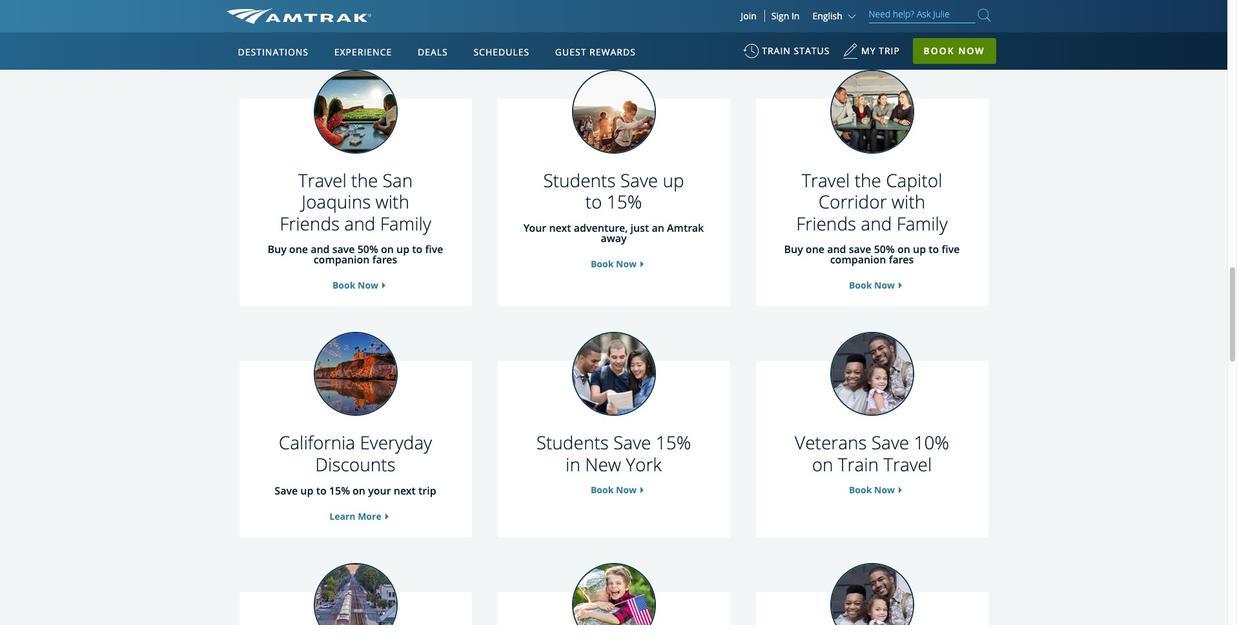 Task type: locate. For each thing, give the bounding box(es) containing it.
with inside travel the san joaquins with friends and family
[[376, 189, 410, 214]]

students
[[543, 168, 616, 192], [537, 430, 609, 455]]

companion
[[314, 253, 370, 267], [830, 253, 887, 267]]

next
[[549, 221, 571, 235], [394, 484, 416, 498]]

the inside travel the capitol corridor with friends and family
[[855, 168, 882, 192]]

friends inside travel the san joaquins with friends and family
[[280, 211, 340, 236]]

train
[[762, 45, 791, 57]]

one down joaquins
[[289, 242, 308, 257]]

students inside students save 15% in new york
[[537, 430, 609, 455]]

1 five from the left
[[425, 242, 443, 257]]

next left trip
[[394, 484, 416, 498]]

save for joaquins
[[332, 242, 355, 257]]

1 horizontal spatial 50%
[[874, 242, 895, 257]]

new
[[585, 452, 621, 477]]

english button
[[813, 10, 859, 22]]

veterans save 10% on train travel
[[795, 430, 950, 477]]

five
[[425, 242, 443, 257], [942, 242, 960, 257]]

50% down travel the capitol corridor with friends and family
[[874, 242, 895, 257]]

on left train
[[812, 452, 834, 477]]

1 horizontal spatial companion
[[830, 253, 887, 267]]

0 vertical spatial students
[[543, 168, 616, 192]]

0 horizontal spatial family
[[380, 211, 431, 236]]

my trip
[[862, 45, 900, 57]]

search icon image
[[978, 6, 991, 24]]

one down the corridor
[[806, 242, 825, 257]]

1 horizontal spatial friends
[[797, 211, 857, 236]]

1 the from the left
[[351, 168, 378, 192]]

schedules link
[[469, 32, 535, 70]]

on
[[381, 242, 394, 257], [898, 242, 911, 257], [812, 452, 834, 477], [353, 484, 366, 498]]

the inside travel the san joaquins with friends and family
[[351, 168, 378, 192]]

0 horizontal spatial friends
[[280, 211, 340, 236]]

destinations
[[238, 46, 309, 58]]

0 horizontal spatial travel
[[298, 168, 347, 192]]

companion down joaquins
[[314, 253, 370, 267]]

1 vertical spatial students
[[537, 430, 609, 455]]

0 horizontal spatial one
[[289, 242, 308, 257]]

1 fares from the left
[[372, 253, 397, 267]]

on inside veterans save 10% on train travel
[[812, 452, 834, 477]]

0 horizontal spatial companion
[[314, 253, 370, 267]]

family
[[380, 211, 431, 236], [897, 211, 948, 236]]

travel
[[298, 168, 347, 192], [802, 168, 850, 192], [884, 452, 932, 477]]

50% for joaquins
[[358, 242, 378, 257]]

in
[[566, 452, 581, 477]]

1 horizontal spatial buy
[[784, 242, 803, 257]]

discounts
[[315, 452, 396, 477]]

save down joaquins
[[332, 242, 355, 257]]

the left san
[[351, 168, 378, 192]]

with right the corridor
[[892, 189, 926, 214]]

1 horizontal spatial buy one and save 50% on up to five companion fares
[[784, 242, 960, 267]]

1 50% from the left
[[358, 242, 378, 257]]

1 buy one and save 50% on up to five companion fares from the left
[[268, 242, 443, 267]]

0 horizontal spatial buy one and save 50% on up to five companion fares
[[268, 242, 443, 267]]

banner containing join
[[0, 0, 1228, 298]]

just
[[631, 221, 649, 235]]

to
[[586, 189, 602, 214], [412, 242, 423, 257], [929, 242, 939, 257], [316, 484, 327, 498]]

now
[[358, 17, 379, 29], [616, 258, 637, 270], [358, 279, 379, 292], [875, 279, 895, 292], [616, 484, 637, 496], [875, 484, 895, 496]]

1 friends from the left
[[280, 211, 340, 236]]

friends inside travel the capitol corridor with friends and family
[[797, 211, 857, 236]]

more
[[358, 510, 382, 522]]

0 vertical spatial next
[[549, 221, 571, 235]]

travel for corridor
[[802, 168, 850, 192]]

family down san
[[380, 211, 431, 236]]

0 vertical spatial 15%
[[607, 189, 642, 214]]

with inside travel the capitol corridor with friends and family
[[892, 189, 926, 214]]

english
[[813, 10, 843, 22]]

save down the corridor
[[849, 242, 872, 257]]

save up to 15% on your next trip
[[275, 484, 436, 498]]

1 one from the left
[[289, 242, 308, 257]]

1 horizontal spatial travel
[[802, 168, 850, 192]]

2 family from the left
[[897, 211, 948, 236]]

1 buy from the left
[[268, 242, 287, 257]]

2 friends from the left
[[797, 211, 857, 236]]

2 the from the left
[[855, 168, 882, 192]]

family inside travel the capitol corridor with friends and family
[[897, 211, 948, 236]]

friends
[[280, 211, 340, 236], [797, 211, 857, 236]]

50% down travel the san joaquins with friends and family
[[358, 242, 378, 257]]

train
[[838, 452, 879, 477]]

book now link
[[333, 17, 379, 29], [591, 258, 637, 270], [333, 279, 379, 292], [849, 279, 895, 292], [591, 484, 637, 496], [849, 484, 895, 496]]

save right in
[[614, 430, 651, 455]]

travel the capitol corridor with friends and family
[[797, 168, 948, 236]]

1 horizontal spatial save
[[849, 242, 872, 257]]

up
[[663, 168, 684, 192], [397, 242, 410, 257], [913, 242, 926, 257], [301, 484, 314, 498]]

book
[[333, 17, 356, 29], [591, 258, 614, 270], [333, 279, 356, 292], [849, 279, 872, 292], [591, 484, 614, 496], [849, 484, 872, 496]]

0 horizontal spatial fares
[[372, 253, 397, 267]]

save
[[621, 168, 658, 192], [614, 430, 651, 455], [872, 430, 910, 455], [275, 484, 298, 498]]

up inside students save up to 15%
[[663, 168, 684, 192]]

train status
[[762, 45, 830, 57]]

one
[[289, 242, 308, 257], [806, 242, 825, 257]]

2 with from the left
[[892, 189, 926, 214]]

one for travel the san joaquins with friends and family
[[289, 242, 308, 257]]

now
[[959, 45, 985, 57]]

1 companion from the left
[[314, 253, 370, 267]]

trip
[[879, 45, 900, 57]]

save inside students save 15% in new york
[[614, 430, 651, 455]]

companion down the corridor
[[830, 253, 887, 267]]

amtrak
[[667, 221, 704, 235]]

everyday
[[360, 430, 432, 455]]

50%
[[358, 242, 378, 257], [874, 242, 895, 257]]

the for joaquins
[[351, 168, 378, 192]]

1 horizontal spatial with
[[892, 189, 926, 214]]

the
[[351, 168, 378, 192], [855, 168, 882, 192]]

0 horizontal spatial next
[[394, 484, 416, 498]]

family inside travel the san joaquins with friends and family
[[380, 211, 431, 236]]

2 buy from the left
[[784, 242, 803, 257]]

2 five from the left
[[942, 242, 960, 257]]

2 one from the left
[[806, 242, 825, 257]]

next right "your"
[[549, 221, 571, 235]]

save inside students save up to 15%
[[621, 168, 658, 192]]

book now
[[333, 17, 379, 29], [591, 258, 637, 270], [333, 279, 379, 292], [849, 279, 895, 292], [591, 484, 637, 496], [849, 484, 895, 496]]

1 horizontal spatial one
[[806, 242, 825, 257]]

fares
[[372, 253, 397, 267], [889, 253, 914, 267]]

0 horizontal spatial five
[[425, 242, 443, 257]]

travel inside travel the san joaquins with friends and family
[[298, 168, 347, 192]]

0 horizontal spatial with
[[376, 189, 410, 214]]

1 horizontal spatial fares
[[889, 253, 914, 267]]

travel inside travel the capitol corridor with friends and family
[[802, 168, 850, 192]]

0 horizontal spatial buy
[[268, 242, 287, 257]]

15%
[[607, 189, 642, 214], [656, 430, 691, 455], [329, 484, 350, 498]]

save left 10%
[[872, 430, 910, 455]]

2 companion from the left
[[830, 253, 887, 267]]

1 horizontal spatial family
[[897, 211, 948, 236]]

buy one and save 50% on up to five companion fares down travel the san joaquins with friends and family
[[268, 242, 443, 267]]

1 horizontal spatial 15%
[[607, 189, 642, 214]]

your
[[368, 484, 391, 498]]

students inside students save up to 15%
[[543, 168, 616, 192]]

15% inside students save up to 15%
[[607, 189, 642, 214]]

with
[[376, 189, 410, 214], [892, 189, 926, 214]]

2 50% from the left
[[874, 242, 895, 257]]

travel inside veterans save 10% on train travel
[[884, 452, 932, 477]]

next inside your next adventure, just an amtrak away
[[549, 221, 571, 235]]

2 horizontal spatial travel
[[884, 452, 932, 477]]

0 horizontal spatial save
[[332, 242, 355, 257]]

with right joaquins
[[376, 189, 410, 214]]

amtrak image
[[226, 8, 371, 24]]

0 horizontal spatial 50%
[[358, 242, 378, 257]]

save
[[332, 242, 355, 257], [849, 242, 872, 257]]

2 save from the left
[[849, 242, 872, 257]]

2 buy one and save 50% on up to five companion fares from the left
[[784, 242, 960, 267]]

family for travel the san joaquins with friends and family
[[380, 211, 431, 236]]

buy
[[268, 242, 287, 257], [784, 242, 803, 257]]

buy for travel the san joaquins with friends and family
[[268, 242, 287, 257]]

buy one and save 50% on up to five companion fares
[[268, 242, 443, 267], [784, 242, 960, 267]]

banner
[[0, 0, 1228, 298]]

2 horizontal spatial 15%
[[656, 430, 691, 455]]

york
[[626, 452, 662, 477]]

and
[[345, 211, 376, 236], [861, 211, 892, 236], [311, 242, 330, 257], [828, 242, 847, 257]]

1 horizontal spatial five
[[942, 242, 960, 257]]

deals
[[418, 46, 448, 58]]

california everyday discounts
[[279, 430, 432, 477]]

1 horizontal spatial the
[[855, 168, 882, 192]]

save up just
[[621, 168, 658, 192]]

1 family from the left
[[380, 211, 431, 236]]

save inside veterans save 10% on train travel
[[872, 430, 910, 455]]

1 save from the left
[[332, 242, 355, 257]]

1 with from the left
[[376, 189, 410, 214]]

2 vertical spatial 15%
[[329, 484, 350, 498]]

corridor
[[819, 189, 887, 214]]

family down the capitol
[[897, 211, 948, 236]]

2 fares from the left
[[889, 253, 914, 267]]

the left the capitol
[[855, 168, 882, 192]]

Please enter your search item search field
[[869, 6, 976, 23]]

an
[[652, 221, 665, 235]]

my
[[862, 45, 876, 57]]

rewards
[[590, 46, 636, 58]]

book
[[924, 45, 955, 57]]

and inside travel the san joaquins with friends and family
[[345, 211, 376, 236]]

1 horizontal spatial next
[[549, 221, 571, 235]]

buy one and save 50% on up to five companion fares down travel the capitol corridor with friends and family
[[784, 242, 960, 267]]

guest rewards button
[[550, 34, 641, 70]]

0 horizontal spatial the
[[351, 168, 378, 192]]

application
[[274, 108, 584, 289]]

1 vertical spatial 15%
[[656, 430, 691, 455]]

travel the san joaquins with friends and family
[[280, 168, 431, 236]]



Task type: describe. For each thing, give the bounding box(es) containing it.
adventure,
[[574, 221, 628, 235]]

five for travel the capitol corridor with friends and family
[[942, 242, 960, 257]]

join button
[[733, 10, 765, 22]]

regions map image
[[274, 108, 584, 289]]

guest rewards
[[555, 46, 636, 58]]

buy for travel the capitol corridor with friends and family
[[784, 242, 803, 257]]

companion for corridor
[[830, 253, 887, 267]]

save for 15%
[[621, 168, 658, 192]]

friends for joaquins
[[280, 211, 340, 236]]

trip
[[419, 484, 436, 498]]

fares for joaquins
[[372, 253, 397, 267]]

application inside banner
[[274, 108, 584, 289]]

with for san
[[376, 189, 410, 214]]

50% for corridor
[[874, 242, 895, 257]]

veterans
[[795, 430, 867, 455]]

1 vertical spatial next
[[394, 484, 416, 498]]

family for travel the capitol corridor with friends and family
[[897, 211, 948, 236]]

buy one and save 50% on up to five companion fares for corridor
[[784, 242, 960, 267]]

students for in
[[537, 430, 609, 455]]

on down travel the capitol corridor with friends and family
[[898, 242, 911, 257]]

learn more
[[330, 510, 382, 522]]

save for new
[[614, 430, 651, 455]]

with for capitol
[[892, 189, 926, 214]]

to inside students save up to 15%
[[586, 189, 602, 214]]

five for travel the san joaquins with friends and family
[[425, 242, 443, 257]]

experience
[[334, 46, 392, 58]]

joaquins
[[302, 189, 371, 214]]

students save up to 15%
[[543, 168, 684, 214]]

away
[[601, 231, 627, 245]]

buy one and save 50% on up to five companion fares for joaquins
[[268, 242, 443, 267]]

save down california
[[275, 484, 298, 498]]

10%
[[914, 430, 950, 455]]

save for train
[[872, 430, 910, 455]]

friends for corridor
[[797, 211, 857, 236]]

travel for joaquins
[[298, 168, 347, 192]]

save for corridor
[[849, 242, 872, 257]]

schedules
[[474, 46, 530, 58]]

book now
[[924, 45, 985, 57]]

your next adventure, just an amtrak away
[[524, 221, 704, 245]]

sign in
[[772, 10, 800, 22]]

guest
[[555, 46, 587, 58]]

train status link
[[744, 39, 830, 70]]

in
[[792, 10, 800, 22]]

fares for corridor
[[889, 253, 914, 267]]

california
[[279, 430, 355, 455]]

companion for joaquins
[[314, 253, 370, 267]]

sign in button
[[772, 10, 800, 22]]

one for travel the capitol corridor with friends and family
[[806, 242, 825, 257]]

the for corridor
[[855, 168, 882, 192]]

book now button
[[913, 38, 996, 64]]

san
[[383, 168, 413, 192]]

learn more link
[[330, 510, 382, 522]]

your
[[524, 221, 547, 235]]

join
[[741, 10, 757, 22]]

0 horizontal spatial 15%
[[329, 484, 350, 498]]

destinations button
[[233, 34, 314, 70]]

15% inside students save 15% in new york
[[656, 430, 691, 455]]

learn
[[330, 510, 356, 522]]

status
[[794, 45, 830, 57]]

on down travel the san joaquins with friends and family
[[381, 242, 394, 257]]

on left your
[[353, 484, 366, 498]]

capitol
[[886, 168, 943, 192]]

and inside travel the capitol corridor with friends and family
[[861, 211, 892, 236]]

students for to
[[543, 168, 616, 192]]

my trip button
[[843, 39, 900, 70]]

sign
[[772, 10, 790, 22]]

deals button
[[413, 34, 453, 70]]

experience button
[[329, 34, 397, 70]]

students save 15% in new york
[[537, 430, 691, 477]]



Task type: vqa. For each thing, say whether or not it's contained in the screenshot.
GREW
no



